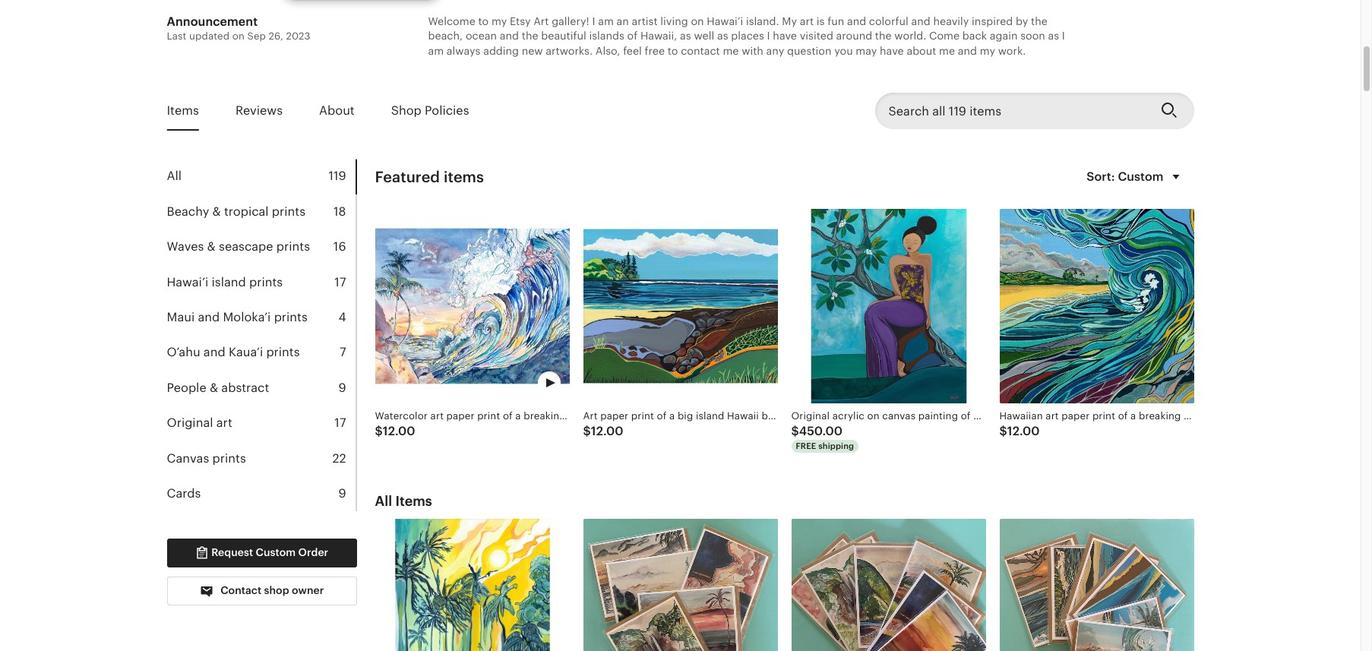 Task type: vqa. For each thing, say whether or not it's contained in the screenshot.


Task type: locate. For each thing, give the bounding box(es) containing it.
tab up request custom order on the bottom left
[[167, 476, 355, 512]]

last
[[167, 30, 187, 42]]

and up world.
[[912, 15, 931, 27]]

9 down 7
[[338, 381, 346, 395]]

to right free
[[668, 45, 678, 57]]

1 9 from the top
[[338, 381, 346, 395]]

prints for seascape
[[276, 240, 310, 254]]

hawaii greeting cards. blank multi-purpose greeting and holiday cards. hawaii island watercolor.  envelopes included. a2 size. 6 card set. image
[[791, 519, 986, 651]]

0 vertical spatial my
[[492, 15, 507, 27]]

tab up moloka'i
[[167, 265, 355, 300]]

12.00
[[383, 424, 415, 438], [591, 424, 624, 438], [1008, 424, 1040, 438]]

8 tab from the top
[[167, 406, 355, 441]]

1 vertical spatial to
[[668, 45, 678, 57]]

have down world.
[[880, 45, 904, 57]]

0 horizontal spatial 12.00
[[383, 424, 415, 438]]

1 vertical spatial have
[[880, 45, 904, 57]]

etsy
[[510, 15, 531, 27]]

as left well
[[680, 30, 691, 42]]

prints right "kaua'i" at the left bottom of the page
[[266, 345, 300, 360]]

gallery!
[[552, 15, 589, 27]]

me down 'come'
[[939, 45, 955, 57]]

0 horizontal spatial hawai'i
[[167, 275, 208, 289]]

tab up "kaua'i" at the left bottom of the page
[[167, 300, 355, 335]]

my left the etsy
[[492, 15, 507, 27]]

1 vertical spatial 17
[[335, 416, 346, 430]]

me left with
[[723, 45, 739, 57]]

canvas prints
[[167, 451, 246, 465]]

my down back
[[980, 45, 995, 57]]

3 12.00 from the left
[[1008, 424, 1040, 438]]

prints
[[272, 204, 306, 219], [276, 240, 310, 254], [249, 275, 283, 289], [274, 310, 308, 324], [266, 345, 300, 360], [212, 451, 246, 465]]

i down island.
[[767, 30, 770, 42]]

hawai'i down waves
[[167, 275, 208, 289]]

on left the sep at the top left
[[232, 30, 245, 42]]

3 $ 12.00 from the left
[[1000, 424, 1040, 438]]

prints right canvas
[[212, 451, 246, 465]]

0 horizontal spatial items
[[167, 104, 199, 118]]

0 vertical spatial 17
[[335, 275, 346, 289]]

custom right sort:
[[1118, 169, 1164, 184]]

sections tab list
[[167, 159, 357, 512]]

and right "maui"
[[198, 310, 220, 324]]

art paper print of a big island hawaii beach. art from hawaii. modern coastal landscape. giclee print. image
[[583, 209, 778, 404]]

seascape
[[219, 240, 273, 254]]

1 $ from the left
[[375, 424, 383, 438]]

17 down 16
[[335, 275, 346, 289]]

0 vertical spatial all
[[167, 169, 182, 183]]

islands
[[589, 30, 625, 42]]

waves & seascape prints
[[167, 240, 310, 254]]

$ 12.00
[[375, 424, 415, 438], [583, 424, 624, 438], [1000, 424, 1040, 438]]

and up adding
[[500, 30, 519, 42]]

0 vertical spatial to
[[478, 15, 489, 27]]

1 17 from the top
[[335, 275, 346, 289]]

& right people
[[210, 381, 218, 395]]

fun
[[828, 15, 844, 27]]

1 vertical spatial all
[[375, 493, 392, 509]]

0 horizontal spatial art
[[216, 416, 232, 430]]

1 vertical spatial hawai'i
[[167, 275, 208, 289]]

$ 12.00 for the 'hawaiian art paper print of a breaking wave on the north shore of oahu island. giclee print.' image
[[1000, 424, 1040, 438]]

as right well
[[717, 30, 728, 42]]

soon
[[1021, 30, 1046, 42]]

all for all
[[167, 169, 182, 183]]

0 horizontal spatial as
[[680, 30, 691, 42]]

10 tab from the top
[[167, 476, 355, 512]]

custom left "order"
[[256, 547, 296, 559]]

1 horizontal spatial $ 12.00
[[583, 424, 624, 438]]

the down colorful
[[875, 30, 892, 42]]

1 vertical spatial 9
[[338, 486, 346, 501]]

me
[[723, 45, 739, 57], [939, 45, 955, 57]]

1 vertical spatial art
[[216, 416, 232, 430]]

question
[[787, 45, 832, 57]]

$ inside $ 450.00 free shipping
[[791, 424, 799, 438]]

tab containing maui and moloka'i prints
[[167, 300, 355, 335]]

1 horizontal spatial 12.00
[[591, 424, 624, 438]]

hawaiian greeting cards. blank multi-purpose greeting and holiday cards. island waves and beaches.  envelopes included. a2 size. 6 card set. image
[[1000, 519, 1194, 651]]

to up ocean
[[478, 15, 489, 27]]

sort: custom button
[[1078, 159, 1194, 196]]

may
[[856, 45, 877, 57]]

announcement last updated on sep 26, 2023
[[167, 14, 311, 42]]

6 tab from the top
[[167, 335, 355, 371]]

am down beach,
[[428, 45, 444, 57]]

2 horizontal spatial 12.00
[[1008, 424, 1040, 438]]

shop
[[391, 104, 422, 118]]

updated
[[189, 30, 230, 42]]

canvas art print of tropical palm trees in the sunshine. hawaiian and tropical artwork. giclee print. image
[[375, 519, 570, 651]]

on inside welcome to my etsy art gallery! i am an artist living on hawai'i island. my art is fun and colorful and heavily inspired by the beach, ocean and the beautiful islands of hawaii, as well as places i have visited around the world. come back again soon as i am always adding new artworks. also, feel free to contact me with any question you may have about me and my work.
[[691, 15, 704, 27]]

12.00 for art paper print of a big island hawaii beach. art from hawaii. modern coastal landscape. giclee print. image
[[591, 424, 624, 438]]

2 vertical spatial &
[[210, 381, 218, 395]]

order
[[298, 547, 328, 559]]

prints right moloka'i
[[274, 310, 308, 324]]

have
[[773, 30, 797, 42], [880, 45, 904, 57]]

2 horizontal spatial i
[[1062, 30, 1065, 42]]

i right 'soon' in the top of the page
[[1062, 30, 1065, 42]]

1 horizontal spatial as
[[717, 30, 728, 42]]

1 horizontal spatial me
[[939, 45, 955, 57]]

0 horizontal spatial all
[[167, 169, 182, 183]]

tab down abstract
[[167, 406, 355, 441]]

0 vertical spatial &
[[212, 204, 221, 219]]

9 down '22'
[[338, 486, 346, 501]]

on up well
[[691, 15, 704, 27]]

0 horizontal spatial $ 12.00
[[375, 424, 415, 438]]

& right 'beachy' on the top of page
[[212, 204, 221, 219]]

you
[[835, 45, 853, 57]]

0 vertical spatial am
[[598, 15, 614, 27]]

as right 'soon' in the top of the page
[[1048, 30, 1059, 42]]

0 vertical spatial custom
[[1118, 169, 1164, 184]]

shop policies link
[[391, 94, 469, 129]]

am up islands
[[598, 15, 614, 27]]

0 horizontal spatial me
[[723, 45, 739, 57]]

all inside tab
[[167, 169, 182, 183]]

tab
[[167, 159, 355, 194], [167, 194, 355, 230], [167, 230, 355, 265], [167, 265, 355, 300], [167, 300, 355, 335], [167, 335, 355, 371], [167, 371, 355, 406], [167, 406, 355, 441], [167, 441, 355, 476], [167, 476, 355, 512]]

2 horizontal spatial the
[[1031, 15, 1048, 27]]

Search all 119 items text field
[[875, 93, 1149, 129]]

tab containing beachy & tropical prints
[[167, 194, 355, 230]]

cards
[[167, 486, 201, 501]]

island.
[[746, 15, 779, 27]]

hawaiian art paper print of a breaking wave on the north shore of oahu island. giclee print. image
[[1000, 209, 1194, 404]]

around
[[836, 30, 873, 42]]

people & abstract
[[167, 381, 269, 395]]

art right original on the left of the page
[[216, 416, 232, 430]]

o'ahu
[[167, 345, 200, 360]]

0 vertical spatial have
[[773, 30, 797, 42]]

prints for kaua'i
[[266, 345, 300, 360]]

the
[[1031, 15, 1048, 27], [522, 30, 538, 42], [875, 30, 892, 42]]

contact
[[681, 45, 720, 57]]

tab up seascape
[[167, 194, 355, 230]]

an
[[617, 15, 629, 27]]

9
[[338, 381, 346, 395], [338, 486, 346, 501]]

i up islands
[[592, 15, 595, 27]]

well
[[694, 30, 715, 42]]

3 $ from the left
[[791, 424, 799, 438]]

always
[[447, 45, 481, 57]]

16
[[333, 240, 346, 254]]

abstract
[[221, 381, 269, 395]]

7 tab from the top
[[167, 371, 355, 406]]

prints right tropical
[[272, 204, 306, 219]]

custom inside popup button
[[1118, 169, 1164, 184]]

tab down tropical
[[167, 230, 355, 265]]

9 tab from the top
[[167, 441, 355, 476]]

0 vertical spatial hawai'i
[[707, 15, 743, 27]]

island
[[212, 275, 246, 289]]

1 horizontal spatial hawai'i
[[707, 15, 743, 27]]

1 horizontal spatial i
[[767, 30, 770, 42]]

1 horizontal spatial all
[[375, 493, 392, 509]]

17
[[335, 275, 346, 289], [335, 416, 346, 430]]

1 horizontal spatial custom
[[1118, 169, 1164, 184]]

2 tab from the top
[[167, 194, 355, 230]]

0 vertical spatial items
[[167, 104, 199, 118]]

tab containing all
[[167, 159, 355, 194]]

0 horizontal spatial on
[[232, 30, 245, 42]]

hawai'i up well
[[707, 15, 743, 27]]

work.
[[998, 45, 1026, 57]]

3 tab from the top
[[167, 230, 355, 265]]

the up 'soon' in the top of the page
[[1031, 15, 1048, 27]]

tab down "kaua'i" at the left bottom of the page
[[167, 371, 355, 406]]

9 for people & abstract
[[338, 381, 346, 395]]

0 horizontal spatial have
[[773, 30, 797, 42]]

hawai'i inside tab
[[167, 275, 208, 289]]

17 for hawai'i island prints
[[335, 275, 346, 289]]

hawai'i
[[707, 15, 743, 27], [167, 275, 208, 289]]

1 horizontal spatial art
[[800, 15, 814, 27]]

& for people
[[210, 381, 218, 395]]

2 $ 12.00 from the left
[[583, 424, 624, 438]]

shipping
[[819, 441, 854, 450]]

heavily
[[934, 15, 969, 27]]

hawaiian greeting cards. blank multi-purpose greeting and holiday cards. watercolor print cards.  envelopes included. a2 size. 5 card set. image
[[583, 519, 778, 651]]

all
[[167, 169, 182, 183], [375, 493, 392, 509]]

1 as from the left
[[680, 30, 691, 42]]

contact
[[220, 585, 262, 597]]

1 vertical spatial items
[[396, 493, 432, 509]]

0 horizontal spatial the
[[522, 30, 538, 42]]

by
[[1016, 15, 1028, 27]]

$
[[375, 424, 383, 438], [583, 424, 591, 438], [791, 424, 799, 438], [1000, 424, 1008, 438]]

1 horizontal spatial have
[[880, 45, 904, 57]]

4 tab from the top
[[167, 265, 355, 300]]

items
[[167, 104, 199, 118], [396, 493, 432, 509]]

1 vertical spatial custom
[[256, 547, 296, 559]]

hawai'i inside welcome to my etsy art gallery! i am an artist living on hawai'i island. my art is fun and colorful and heavily inspired by the beach, ocean and the beautiful islands of hawaii, as well as places i have visited around the world. come back again soon as i am always adding new artworks. also, feel free to contact me with any question you may have about me and my work.
[[707, 15, 743, 27]]

1 tab from the top
[[167, 159, 355, 194]]

& right waves
[[207, 240, 216, 254]]

2 12.00 from the left
[[591, 424, 624, 438]]

2 horizontal spatial as
[[1048, 30, 1059, 42]]

i
[[592, 15, 595, 27], [767, 30, 770, 42], [1062, 30, 1065, 42]]

tab up tropical
[[167, 159, 355, 194]]

with
[[742, 45, 764, 57]]

have down my
[[773, 30, 797, 42]]

sort:
[[1087, 169, 1115, 184]]

1 vertical spatial am
[[428, 45, 444, 57]]

original art
[[167, 416, 232, 430]]

artist
[[632, 15, 658, 27]]

to
[[478, 15, 489, 27], [668, 45, 678, 57]]

art left is
[[800, 15, 814, 27]]

17 up '22'
[[335, 416, 346, 430]]

0 horizontal spatial am
[[428, 45, 444, 57]]

kaua'i
[[229, 345, 263, 360]]

0 vertical spatial on
[[691, 15, 704, 27]]

2 9 from the top
[[338, 486, 346, 501]]

items link
[[167, 94, 199, 129]]

watercolor art paper print of a breaking wave. colorful beach wall art. giclee print. image
[[375, 209, 570, 404]]

2 horizontal spatial $ 12.00
[[1000, 424, 1040, 438]]

tab up abstract
[[167, 335, 355, 371]]

2 17 from the top
[[335, 416, 346, 430]]

artworks.
[[546, 45, 593, 57]]

1 horizontal spatial on
[[691, 15, 704, 27]]

the up new
[[522, 30, 538, 42]]

hawai'i island prints
[[167, 275, 283, 289]]

1 12.00 from the left
[[383, 424, 415, 438]]

tab down the original art
[[167, 441, 355, 476]]

0 horizontal spatial custom
[[256, 547, 296, 559]]

5 tab from the top
[[167, 300, 355, 335]]

beautiful
[[541, 30, 586, 42]]

shop policies
[[391, 104, 469, 118]]

0 vertical spatial art
[[800, 15, 814, 27]]

1 vertical spatial &
[[207, 240, 216, 254]]

1 vertical spatial on
[[232, 30, 245, 42]]

0 vertical spatial 9
[[338, 381, 346, 395]]

1 horizontal spatial my
[[980, 45, 995, 57]]

prints left 16
[[276, 240, 310, 254]]

as
[[680, 30, 691, 42], [717, 30, 728, 42], [1048, 30, 1059, 42]]



Task type: describe. For each thing, give the bounding box(es) containing it.
waves
[[167, 240, 204, 254]]

18
[[334, 204, 346, 219]]

12.00 for the 'hawaiian art paper print of a breaking wave on the north shore of oahu island. giclee print.' image
[[1008, 424, 1040, 438]]

art inside welcome to my etsy art gallery! i am an artist living on hawai'i island. my art is fun and colorful and heavily inspired by the beach, ocean and the beautiful islands of hawaii, as well as places i have visited around the world. come back again soon as i am always adding new artworks. also, feel free to contact me with any question you may have about me and my work.
[[800, 15, 814, 27]]

request
[[211, 547, 253, 559]]

about link
[[319, 94, 355, 129]]

original
[[167, 416, 213, 430]]

tab containing cards
[[167, 476, 355, 512]]

come
[[929, 30, 960, 42]]

tab containing people & abstract
[[167, 371, 355, 406]]

sort: custom
[[1087, 169, 1164, 184]]

living
[[661, 15, 688, 27]]

3 as from the left
[[1048, 30, 1059, 42]]

2 as from the left
[[717, 30, 728, 42]]

my
[[782, 15, 797, 27]]

beach,
[[428, 30, 463, 42]]

original acrylic on canvas painting of a woman in purple under a plumeria tree.  hawaii tropical artwork, 18x24 inch artwork. image
[[791, 209, 986, 404]]

all items
[[375, 493, 432, 509]]

free
[[796, 441, 816, 450]]

on inside the announcement last updated on sep 26, 2023
[[232, 30, 245, 42]]

tropical
[[224, 204, 269, 219]]

colorful
[[869, 15, 909, 27]]

is
[[817, 15, 825, 27]]

1 horizontal spatial the
[[875, 30, 892, 42]]

1 vertical spatial my
[[980, 45, 995, 57]]

tab containing o'ahu and kaua'i prints
[[167, 335, 355, 371]]

welcome to my etsy art gallery! i am an artist living on hawai'i island. my art is fun and colorful and heavily inspired by the beach, ocean and the beautiful islands of hawaii, as well as places i have visited around the world. come back again soon as i am always adding new artworks. also, feel free to contact me with any question you may have about me and my work.
[[428, 15, 1065, 57]]

featured items
[[375, 169, 484, 186]]

shop
[[264, 585, 289, 597]]

and down back
[[958, 45, 977, 57]]

22
[[332, 451, 346, 465]]

announcement
[[167, 14, 258, 29]]

policies
[[425, 104, 469, 118]]

canvas
[[167, 451, 209, 465]]

prints for tropical
[[272, 204, 306, 219]]

0 horizontal spatial i
[[592, 15, 595, 27]]

items
[[444, 169, 484, 186]]

all for all items
[[375, 493, 392, 509]]

tab containing hawai'i island prints
[[167, 265, 355, 300]]

sep
[[247, 30, 266, 42]]

and right o'ahu
[[204, 345, 225, 360]]

$ 450.00 free shipping
[[791, 424, 854, 450]]

moloka'i
[[223, 310, 271, 324]]

about
[[907, 45, 936, 57]]

also,
[[596, 45, 620, 57]]

1 $ 12.00 from the left
[[375, 424, 415, 438]]

17 for original art
[[335, 416, 346, 430]]

of
[[627, 30, 638, 42]]

2023
[[286, 30, 311, 42]]

ocean
[[466, 30, 497, 42]]

owner
[[292, 585, 324, 597]]

and up around in the right top of the page
[[847, 15, 866, 27]]

free
[[645, 45, 665, 57]]

maui
[[167, 310, 195, 324]]

new
[[522, 45, 543, 57]]

& for waves
[[207, 240, 216, 254]]

art inside tab
[[216, 416, 232, 430]]

welcome
[[428, 15, 476, 27]]

prints for moloka'i
[[274, 310, 308, 324]]

custom for request
[[256, 547, 296, 559]]

contact shop owner button
[[167, 577, 357, 606]]

people
[[167, 381, 206, 395]]

custom for sort:
[[1118, 169, 1164, 184]]

0 horizontal spatial my
[[492, 15, 507, 27]]

places
[[731, 30, 764, 42]]

7
[[340, 345, 346, 360]]

4
[[338, 310, 346, 324]]

1 horizontal spatial items
[[396, 493, 432, 509]]

$ 12.00 for art paper print of a big island hawaii beach. art from hawaii. modern coastal landscape. giclee print. image
[[583, 424, 624, 438]]

tab containing waves & seascape prints
[[167, 230, 355, 265]]

4 $ from the left
[[1000, 424, 1008, 438]]

reviews link
[[236, 94, 283, 129]]

119
[[329, 169, 346, 183]]

tab containing original art
[[167, 406, 355, 441]]

reviews
[[236, 104, 283, 118]]

maui and moloka'i prints
[[167, 310, 308, 324]]

feel
[[623, 45, 642, 57]]

again
[[990, 30, 1018, 42]]

contact shop owner
[[218, 585, 324, 597]]

request custom order
[[209, 547, 328, 559]]

featured
[[375, 169, 440, 186]]

o'ahu and kaua'i prints
[[167, 345, 300, 360]]

9 for cards
[[338, 486, 346, 501]]

back
[[963, 30, 987, 42]]

beachy & tropical prints
[[167, 204, 306, 219]]

art
[[534, 15, 549, 27]]

about
[[319, 104, 355, 118]]

prints right island
[[249, 275, 283, 289]]

request custom order link
[[167, 539, 357, 568]]

1 me from the left
[[723, 45, 739, 57]]

1 horizontal spatial am
[[598, 15, 614, 27]]

& for beachy
[[212, 204, 221, 219]]

any
[[766, 45, 784, 57]]

26,
[[269, 30, 283, 42]]

2 me from the left
[[939, 45, 955, 57]]

inspired
[[972, 15, 1013, 27]]

visited
[[800, 30, 834, 42]]

world.
[[895, 30, 927, 42]]

hawaii,
[[641, 30, 677, 42]]

1 horizontal spatial to
[[668, 45, 678, 57]]

450.00
[[799, 424, 843, 438]]

2 $ from the left
[[583, 424, 591, 438]]

beachy
[[167, 204, 209, 219]]

0 horizontal spatial to
[[478, 15, 489, 27]]

adding
[[483, 45, 519, 57]]

tab containing canvas prints
[[167, 441, 355, 476]]



